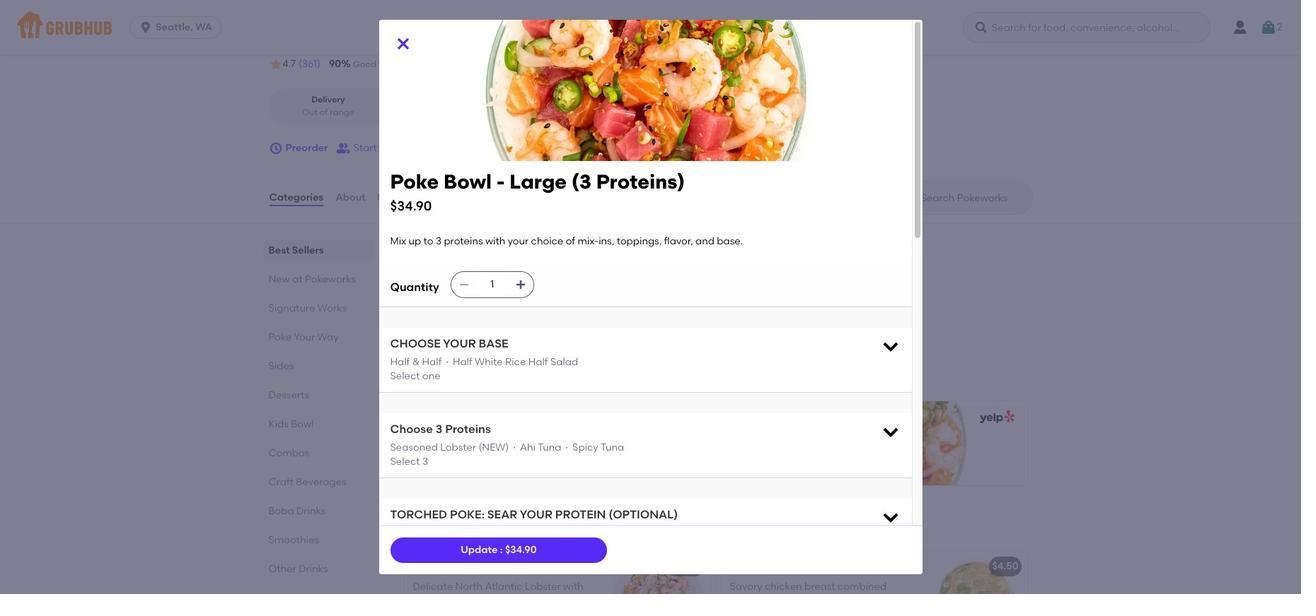 Task type: describe. For each thing, give the bounding box(es) containing it.
luxe
[[413, 561, 435, 573]]

1 half from the left
[[390, 356, 410, 368]]

chicken
[[765, 581, 802, 593]]

savory
[[730, 581, 762, 593]]

correct
[[535, 59, 566, 69]]

delivery
[[311, 95, 345, 105]]

people icon image
[[336, 142, 351, 156]]

boba drinks
[[268, 506, 326, 518]]

2 tuna from the left
[[601, 442, 624, 454]]

choice
[[531, 236, 563, 248]]

way for your
[[317, 332, 339, 344]]

other drinks
[[268, 564, 328, 576]]

time
[[447, 59, 465, 69]]

:
[[500, 545, 503, 557]]

drinks for boba drinks
[[296, 506, 326, 518]]

see details button
[[511, 310, 565, 336]]

84
[[511, 58, 523, 70]]

choose
[[390, 423, 433, 437]]

$34.90 inside poke bowl - large (3 proteins) $34.90
[[390, 198, 432, 214]]

combos
[[268, 448, 309, 460]]

poke bowl - regular (2 proteins) $15.65
[[415, 440, 569, 469]]

90
[[329, 58, 341, 70]]

chicken noodle soup
[[730, 561, 834, 573]]

mix-
[[578, 236, 599, 248]]

most
[[401, 377, 425, 389]]

0 vertical spatial new
[[268, 274, 290, 286]]

delivery
[[467, 59, 499, 69]]

white
[[475, 356, 503, 368]]

bowl down update
[[477, 561, 500, 573]]

1 vertical spatial poke
[[268, 332, 292, 344]]

(optional)
[[609, 509, 678, 522]]

good food
[[353, 59, 397, 69]]

seattle,
[[156, 21, 193, 33]]

ordered
[[427, 377, 465, 389]]

+
[[698, 561, 704, 573]]

desserts
[[268, 390, 309, 402]]

on for sellers
[[468, 377, 480, 389]]

correct order
[[535, 59, 591, 69]]

sellers for best sellers
[[292, 245, 324, 257]]

offer
[[416, 279, 440, 291]]

Search Pokeworks search field
[[919, 192, 1028, 205]]

select for choose
[[390, 371, 420, 383]]

$15.65 inside poke bowl - regular (2 proteins) $15.65
[[415, 457, 444, 469]]

beverages
[[296, 477, 346, 489]]

orders
[[502, 279, 533, 291]]

up
[[409, 236, 421, 248]]

2 half from the left
[[422, 356, 442, 368]]

0 horizontal spatial at
[[292, 274, 303, 286]]

your inside choose your base half & half ∙ half white rice half salad select one
[[443, 338, 476, 351]]

more.
[[428, 293, 455, 305]]

update
[[461, 545, 498, 557]]

regular
[[474, 440, 512, 452]]

about
[[335, 192, 365, 204]]

noodle
[[772, 561, 807, 573]]

lobster inside choose 3 proteins seasoned lobster (new) ∙ ahi tuna ∙ spicy tuna select 3
[[440, 442, 476, 454]]

start
[[353, 142, 377, 154]]

bowl for kids bowl
[[291, 419, 314, 431]]

group
[[379, 142, 408, 154]]

1 vertical spatial 3
[[436, 423, 442, 437]]

(425) 214-1182 button
[[395, 37, 459, 51]]

breast
[[804, 581, 835, 593]]

select for choose
[[390, 456, 420, 468]]

- for large
[[496, 170, 505, 194]]

4.7
[[283, 58, 296, 70]]

flavor,
[[664, 236, 693, 248]]

about button
[[335, 173, 366, 224]]

start group order
[[353, 142, 436, 154]]

of inside $3 off offer valid on first orders of $15 or more.
[[535, 279, 545, 291]]

1 vertical spatial lobster
[[438, 561, 474, 573]]

of inside delivery out of range
[[320, 107, 328, 117]]

torched
[[390, 509, 447, 522]]

poke your way
[[268, 332, 339, 344]]

spicy
[[572, 442, 598, 454]]

with
[[485, 236, 505, 248]]

see details
[[511, 317, 565, 329]]

2 button
[[1260, 15, 1283, 40]]

222 bellevue way ne button
[[286, 36, 386, 52]]

svg image inside main navigation navigation
[[974, 21, 988, 35]]

or
[[416, 293, 425, 305]]

kids bowl
[[268, 419, 314, 431]]

1 horizontal spatial new
[[401, 519, 435, 537]]

start group order button
[[336, 136, 436, 161]]

salad
[[550, 356, 578, 368]]

valid
[[442, 279, 465, 291]]

$15
[[547, 279, 562, 291]]

toppings,
[[617, 236, 662, 248]]

214-
[[421, 37, 440, 49]]

to
[[424, 236, 433, 248]]

(3
[[572, 170, 591, 194]]

(361)
[[299, 58, 320, 70]]

choose 3 proteins seasoned lobster (new) ∙ ahi tuna ∙ spicy tuna select 3
[[390, 423, 624, 468]]

1 tuna from the left
[[538, 442, 561, 454]]

$15.65 +
[[668, 561, 704, 573]]

soup
[[810, 561, 834, 573]]

2
[[1277, 21, 1283, 33]]

1 vertical spatial $34.90
[[505, 545, 537, 557]]

2 vertical spatial pokeworks
[[458, 519, 539, 537]]

2 vertical spatial 3
[[422, 456, 428, 468]]

poke for poke bowl - regular (2 proteins)
[[415, 440, 439, 452]]

reviews button
[[377, 173, 418, 224]]

option group containing delivery out of range
[[268, 89, 511, 125]]

promo image
[[586, 272, 637, 324]]



Task type: locate. For each thing, give the bounding box(es) containing it.
0 horizontal spatial order
[[410, 142, 436, 154]]

- down 'proteins'
[[467, 440, 471, 452]]

10–20 min
[[448, 107, 489, 117]]

tuna right ahi
[[538, 442, 561, 454]]

select down &
[[390, 371, 420, 383]]

0 vertical spatial drinks
[[296, 506, 326, 518]]

∙ up "ordered"
[[444, 356, 450, 368]]

pokeworks up bellevue
[[268, 3, 375, 27]]

1 yelp image from the left
[[660, 411, 697, 425]]

222
[[286, 37, 303, 49]]

ne
[[371, 37, 385, 49]]

svg image
[[1260, 19, 1277, 36], [139, 21, 153, 35], [394, 35, 411, 52], [268, 142, 283, 156], [417, 312, 437, 332]]

∙ left ahi
[[511, 442, 518, 454]]

preorder
[[285, 142, 328, 154]]

half up one at the left of the page
[[422, 356, 442, 368]]

1 horizontal spatial -
[[496, 170, 505, 194]]

order right group
[[410, 142, 436, 154]]

search icon image
[[898, 190, 915, 207]]

chicken noodle soup image
[[921, 552, 1027, 595]]

bellevue
[[305, 37, 345, 49]]

∙ for proteins
[[511, 442, 518, 454]]

∙ inside choose your base half & half ∙ half white rice half salad select one
[[444, 356, 450, 368]]

0 vertical spatial at
[[292, 274, 303, 286]]

select down seasoned
[[390, 456, 420, 468]]

$15.65 down (optional)
[[668, 561, 698, 573]]

1 vertical spatial at
[[439, 519, 455, 537]]

proteins
[[445, 423, 491, 437]]

∙
[[444, 356, 450, 368], [511, 442, 518, 454], [564, 442, 570, 454]]

seasoned
[[390, 442, 438, 454]]

proteins) right (2
[[526, 440, 569, 452]]

(2
[[514, 440, 523, 452]]

0 horizontal spatial -
[[467, 440, 471, 452]]

signature
[[268, 303, 315, 315]]

poke inside poke bowl - regular (2 proteins) $15.65
[[415, 440, 439, 452]]

on inside best sellers most ordered on grubhub
[[468, 377, 480, 389]]

bowl up proteins
[[444, 170, 492, 194]]

your up best sellers most ordered on grubhub
[[443, 338, 476, 351]]

1 horizontal spatial ∙
[[511, 442, 518, 454]]

4 half from the left
[[528, 356, 548, 368]]

1 vertical spatial pokeworks
[[305, 274, 356, 286]]

poke bowl - large (3 proteins) $34.90
[[390, 170, 685, 214]]

new at pokeworks up signature works
[[268, 274, 356, 286]]

protein
[[555, 509, 606, 522]]

your
[[508, 236, 529, 248]]

on down white
[[468, 377, 480, 389]]

0 horizontal spatial new at pokeworks
[[268, 274, 356, 286]]

0 horizontal spatial proteins)
[[526, 440, 569, 452]]

0 vertical spatial select
[[390, 371, 420, 383]]

seattle, wa button
[[130, 16, 227, 39]]

proteins) inside poke bowl - regular (2 proteins) $15.65
[[526, 440, 569, 452]]

bowl for poke bowl - large (3 proteins) $34.90
[[444, 170, 492, 194]]

base.
[[717, 236, 743, 248]]

mix
[[390, 236, 406, 248]]

craft
[[268, 477, 294, 489]]

large
[[510, 170, 567, 194]]

out
[[302, 107, 318, 117]]

preorder button
[[268, 136, 328, 161]]

2 vertical spatial of
[[535, 279, 545, 291]]

pokeworks logo image
[[972, 0, 1021, 16]]

torched poke: sear your protein (optional)
[[390, 509, 678, 522]]

drinks down craft beverages
[[296, 506, 326, 518]]

good
[[353, 59, 376, 69]]

-
[[496, 170, 505, 194], [467, 440, 471, 452]]

chicken
[[730, 561, 770, 573]]

one
[[422, 371, 440, 383]]

1 horizontal spatial your
[[520, 509, 553, 522]]

2 vertical spatial poke
[[415, 440, 439, 452]]

pokeworks up update : $34.90
[[458, 519, 539, 537]]

0 vertical spatial way
[[348, 37, 369, 49]]

$34.90 up up
[[390, 198, 432, 214]]

1 vertical spatial of
[[566, 236, 575, 248]]

on inside $3 off offer valid on first orders of $15 or more.
[[468, 279, 480, 291]]

sellers
[[292, 245, 324, 257], [438, 357, 487, 375]]

other
[[268, 564, 296, 576]]

1 horizontal spatial new at pokeworks
[[401, 519, 539, 537]]

svg image for 2
[[1260, 19, 1277, 36]]

proteins
[[444, 236, 483, 248]]

3 half from the left
[[453, 356, 472, 368]]

0 vertical spatial $15.65
[[415, 457, 444, 469]]

works
[[317, 303, 347, 315]]

bowl inside poke bowl - regular (2 proteins) $15.65
[[441, 440, 465, 452]]

drinks right other
[[299, 564, 328, 576]]

0 vertical spatial best
[[268, 245, 290, 257]]

of left mix-
[[566, 236, 575, 248]]

best for best sellers most ordered on grubhub
[[401, 357, 434, 375]]

222 bellevue way ne
[[286, 37, 385, 49]]

best for best sellers
[[268, 245, 290, 257]]

0 horizontal spatial sellers
[[292, 245, 324, 257]]

0 vertical spatial of
[[320, 107, 328, 117]]

order right correct
[[568, 59, 591, 69]]

- left large
[[496, 170, 505, 194]]

0 horizontal spatial $34.90
[[390, 198, 432, 214]]

svg image inside 2 button
[[1260, 19, 1277, 36]]

delivery out of range
[[302, 95, 354, 117]]

0 vertical spatial poke
[[390, 170, 439, 194]]

svg image inside seattle, wa button
[[139, 21, 153, 35]]

1 vertical spatial new
[[401, 519, 435, 537]]

10–20
[[448, 107, 471, 117]]

quantity
[[390, 281, 439, 294]]

your right sear
[[520, 509, 553, 522]]

sides
[[268, 361, 294, 373]]

first
[[482, 279, 500, 291]]

details
[[532, 317, 565, 329]]

sellers for best sellers most ordered on grubhub
[[438, 357, 487, 375]]

1 vertical spatial $15.65
[[668, 561, 698, 573]]

1 vertical spatial new at pokeworks
[[401, 519, 539, 537]]

0 horizontal spatial new
[[268, 274, 290, 286]]

1 vertical spatial select
[[390, 456, 420, 468]]

order inside button
[[410, 142, 436, 154]]

1 horizontal spatial tuna
[[601, 442, 624, 454]]

1 horizontal spatial order
[[568, 59, 591, 69]]

luxe lobster bowl
[[413, 561, 500, 573]]

new at pokeworks up update
[[401, 519, 539, 537]]

1 vertical spatial -
[[467, 440, 471, 452]]

way for bellevue
[[348, 37, 369, 49]]

and
[[695, 236, 715, 248]]

svg image for preorder
[[268, 142, 283, 156]]

svg image inside preorder button
[[268, 142, 283, 156]]

best up the most
[[401, 357, 434, 375]]

categories button
[[268, 173, 324, 224]]

best sellers most ordered on grubhub
[[401, 357, 525, 389]]

bowl
[[444, 170, 492, 194], [291, 419, 314, 431], [441, 440, 465, 452], [477, 561, 500, 573]]

yelp image
[[660, 411, 697, 425], [977, 411, 1014, 425]]

lobster
[[440, 442, 476, 454], [438, 561, 474, 573]]

min
[[473, 107, 489, 117]]

bowl down 'proteins'
[[441, 440, 465, 452]]

signature works
[[268, 303, 347, 315]]

$15.65 down seasoned
[[415, 457, 444, 469]]

3 right choose
[[436, 423, 442, 437]]

rice
[[505, 356, 526, 368]]

Input item quantity number field
[[477, 273, 508, 298]]

sellers down categories button
[[292, 245, 324, 257]]

of down delivery
[[320, 107, 328, 117]]

star icon image
[[268, 57, 283, 72]]

0 horizontal spatial tuna
[[538, 442, 561, 454]]

0 vertical spatial new at pokeworks
[[268, 274, 356, 286]]

2 select from the top
[[390, 456, 420, 468]]

at up luxe lobster bowl
[[439, 519, 455, 537]]

option group
[[268, 89, 511, 125]]

half left &
[[390, 356, 410, 368]]

∙ left the spicy at the bottom of the page
[[564, 442, 570, 454]]

lobster down 'proteins'
[[440, 442, 476, 454]]

at
[[292, 274, 303, 286], [439, 519, 455, 537]]

boba
[[268, 506, 294, 518]]

1 horizontal spatial $34.90
[[505, 545, 537, 557]]

1 vertical spatial way
[[317, 332, 339, 344]]

0 horizontal spatial ∙
[[444, 356, 450, 368]]

1 horizontal spatial yelp image
[[977, 411, 1014, 425]]

1 horizontal spatial of
[[535, 279, 545, 291]]

best down categories button
[[268, 245, 290, 257]]

proteins) for poke bowl - regular (2 proteins)
[[526, 440, 569, 452]]

1 horizontal spatial proteins)
[[596, 170, 685, 194]]

1 vertical spatial order
[[410, 142, 436, 154]]

ahi
[[520, 442, 536, 454]]

poke
[[390, 170, 439, 194], [268, 332, 292, 344], [415, 440, 439, 452]]

- inside poke bowl - large (3 proteins) $34.90
[[496, 170, 505, 194]]

0 vertical spatial proteins)
[[596, 170, 685, 194]]

&
[[412, 356, 420, 368]]

food
[[378, 59, 397, 69]]

poke left your at left
[[268, 332, 292, 344]]

seattle, wa
[[156, 21, 212, 33]]

0 horizontal spatial of
[[320, 107, 328, 117]]

2 horizontal spatial of
[[566, 236, 575, 248]]

0 horizontal spatial your
[[443, 338, 476, 351]]

(new)
[[479, 442, 509, 454]]

choose
[[390, 338, 441, 351]]

proteins) for poke bowl - large (3 proteins)
[[596, 170, 685, 194]]

subscription pass image
[[268, 38, 283, 49]]

on left the first
[[468, 279, 480, 291]]

poke down start group order
[[390, 170, 439, 194]]

0 horizontal spatial yelp image
[[660, 411, 697, 425]]

1 select from the top
[[390, 371, 420, 383]]

1 vertical spatial on
[[468, 377, 480, 389]]

half right the rice
[[528, 356, 548, 368]]

lobster down update
[[438, 561, 474, 573]]

1 vertical spatial sellers
[[438, 357, 487, 375]]

luxe lobster bowl image
[[604, 552, 710, 595]]

1 horizontal spatial at
[[439, 519, 455, 537]]

poke down choose
[[415, 440, 439, 452]]

grubhub
[[482, 377, 525, 389]]

1 horizontal spatial sellers
[[438, 357, 487, 375]]

poke inside poke bowl - large (3 proteins) $34.90
[[390, 170, 439, 194]]

update : $34.90
[[461, 545, 537, 557]]

1 vertical spatial proteins)
[[526, 440, 569, 452]]

bowl right kids
[[291, 419, 314, 431]]

sellers inside best sellers most ordered on grubhub
[[438, 357, 487, 375]]

way right your at left
[[317, 332, 339, 344]]

bowl for poke bowl - regular (2 proteins) $15.65
[[441, 440, 465, 452]]

1 vertical spatial best
[[401, 357, 434, 375]]

0 vertical spatial $34.90
[[390, 198, 432, 214]]

∙ for base
[[444, 356, 450, 368]]

- inside poke bowl - regular (2 proteins) $15.65
[[467, 440, 471, 452]]

1 vertical spatial drinks
[[299, 564, 328, 576]]

1 horizontal spatial way
[[348, 37, 369, 49]]

1 vertical spatial your
[[520, 509, 553, 522]]

0 vertical spatial order
[[568, 59, 591, 69]]

svg image
[[974, 21, 988, 35], [458, 280, 470, 291], [515, 280, 526, 291], [880, 337, 900, 357], [880, 423, 900, 442], [880, 508, 900, 528]]

proteins) right (3
[[596, 170, 685, 194]]

0 vertical spatial sellers
[[292, 245, 324, 257]]

select inside choose your base half & half ∙ half white rice half salad select one
[[390, 371, 420, 383]]

range
[[330, 107, 354, 117]]

bowl inside poke bowl - large (3 proteins) $34.90
[[444, 170, 492, 194]]

2 yelp image from the left
[[977, 411, 1014, 425]]

at down best sellers
[[292, 274, 303, 286]]

3 right to
[[436, 236, 442, 248]]

on
[[433, 59, 445, 69]]

- for regular
[[467, 440, 471, 452]]

(425) 214-1182
[[395, 37, 459, 49]]

0 vertical spatial pokeworks
[[268, 3, 375, 27]]

wa
[[195, 21, 212, 33]]

choose your base half & half ∙ half white rice half salad select one
[[390, 338, 578, 383]]

on for off
[[468, 279, 480, 291]]

3
[[436, 236, 442, 248], [436, 423, 442, 437], [422, 456, 428, 468]]

0 vertical spatial your
[[443, 338, 476, 351]]

0 horizontal spatial $15.65
[[415, 457, 444, 469]]

(425)
[[395, 37, 419, 49]]

way left the ne
[[348, 37, 369, 49]]

0 horizontal spatial way
[[317, 332, 339, 344]]

1 horizontal spatial $15.65
[[668, 561, 698, 573]]

of left $15
[[535, 279, 545, 291]]

categories
[[269, 192, 323, 204]]

3 down seasoned
[[422, 456, 428, 468]]

0 vertical spatial 3
[[436, 236, 442, 248]]

tuna right the spicy at the bottom of the page
[[601, 442, 624, 454]]

proteins) inside poke bowl - large (3 proteins) $34.90
[[596, 170, 685, 194]]

0 horizontal spatial best
[[268, 245, 290, 257]]

sellers up "ordered"
[[438, 357, 487, 375]]

select inside choose 3 proteins seasoned lobster (new) ∙ ahi tuna ∙ spicy tuna select 3
[[390, 456, 420, 468]]

new up luxe
[[401, 519, 435, 537]]

$3
[[416, 262, 427, 274]]

poke for poke bowl - large (3 proteins)
[[390, 170, 439, 194]]

drinks for other drinks
[[299, 564, 328, 576]]

best inside best sellers most ordered on grubhub
[[401, 357, 434, 375]]

1 horizontal spatial best
[[401, 357, 434, 375]]

0 vertical spatial lobster
[[440, 442, 476, 454]]

way inside button
[[348, 37, 369, 49]]

0 vertical spatial on
[[468, 279, 480, 291]]

your
[[294, 332, 315, 344]]

smoothies
[[268, 535, 319, 547]]

new up signature
[[268, 274, 290, 286]]

main navigation navigation
[[0, 0, 1301, 55]]

pokeworks up works
[[305, 274, 356, 286]]

$34.90 right the ':'
[[505, 545, 537, 557]]

half left white
[[453, 356, 472, 368]]

0 vertical spatial -
[[496, 170, 505, 194]]

svg image for seattle, wa
[[139, 21, 153, 35]]

2 horizontal spatial ∙
[[564, 442, 570, 454]]



Task type: vqa. For each thing, say whether or not it's contained in the screenshot.
bottommost View
no



